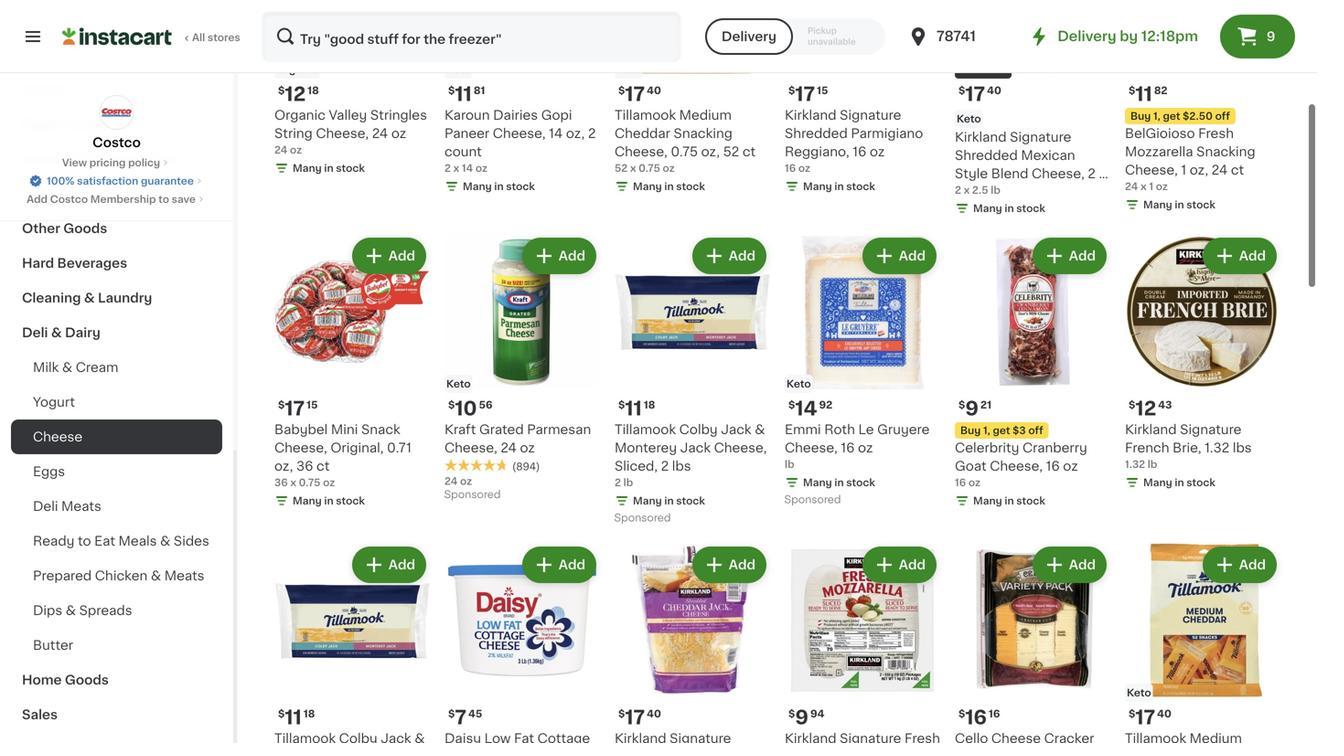 Task type: vqa. For each thing, say whether or not it's contained in the screenshot.
cover
no



Task type: locate. For each thing, give the bounding box(es) containing it.
x inside karoun dairies gopi paneer cheese, 14 oz, 2 count 2 x 14 oz
[[453, 163, 460, 173]]

1, up belgioioso
[[1154, 111, 1161, 121]]

7
[[455, 709, 467, 728]]

92
[[819, 400, 833, 410]]

shredded inside kirkland signature shredded parmigiano reggiano, 16 oz 16 oz
[[785, 127, 848, 140]]

$ inside $ 16 16
[[959, 710, 966, 720]]

2 tillamook from the top
[[615, 424, 676, 436]]

many in stock for tillamook medium cheddar snacking cheese, 0.75 oz, 52 ct
[[633, 182, 705, 192]]

meats up "eat"
[[61, 500, 101, 513]]

other goods link
[[11, 211, 222, 246]]

0 vertical spatial 18
[[308, 86, 319, 96]]

signature up mexican
[[1010, 131, 1072, 144]]

1 vertical spatial snacking
[[1197, 145, 1256, 158]]

add costco membership to save
[[27, 194, 196, 204]]

deli for deli & dairy
[[22, 327, 48, 339]]

2 vertical spatial 18
[[304, 710, 315, 720]]

15 for kirkland
[[817, 86, 828, 96]]

tillamook inside tillamook colby jack & monterey jack cheese, sliced, 2 lbs 2 lb
[[615, 424, 676, 436]]

stock for kirkland signature french brie, 1.32 lbs
[[1187, 478, 1216, 488]]

2 vertical spatial ct
[[317, 460, 330, 473]]

1 horizontal spatial 9
[[966, 399, 979, 419]]

lb down french
[[1148, 460, 1158, 470]]

in down celerbrity cranberry goat cheese, 16 oz 16 oz
[[1005, 496, 1014, 506]]

stores
[[208, 32, 240, 43]]

cheese, down babybel
[[274, 442, 327, 455]]

x inside belgioioso fresh mozzarella snacking cheese, 1 oz, 24 ct 24 x 1 oz
[[1141, 182, 1147, 192]]

lbs
[[979, 186, 998, 199], [1233, 442, 1252, 455], [672, 460, 691, 473]]

16 inside emmi roth le gruyere cheese, 16 oz lb
[[841, 442, 855, 455]]

1 vertical spatial 36
[[274, 478, 288, 488]]

0 vertical spatial deli
[[22, 327, 48, 339]]

babybel
[[274, 424, 328, 436]]

tillamook for 11
[[615, 424, 676, 436]]

2 down monterey
[[661, 460, 669, 473]]

1 horizontal spatial meats
[[164, 570, 205, 583]]

in for tillamook medium cheddar snacking cheese, 0.75 oz, 52 ct
[[665, 182, 674, 192]]

2 horizontal spatial signature
[[1180, 424, 1242, 436]]

1 vertical spatial costco
[[50, 194, 88, 204]]

0 horizontal spatial lbs
[[672, 460, 691, 473]]

off
[[1216, 111, 1231, 121], [1029, 426, 1044, 436]]

& right milk
[[62, 361, 72, 374]]

health
[[22, 153, 66, 166]]

tillamook up monterey
[[615, 424, 676, 436]]

9 button
[[1221, 15, 1296, 59]]

x for tillamook medium cheddar snacking cheese, 0.75 oz, 52 ct
[[630, 163, 636, 173]]

health & personal care link
[[11, 142, 222, 177]]

78741
[[937, 30, 976, 43]]

to inside ready to eat meals & sides link
[[78, 535, 91, 548]]

many in stock down the "organic valley stringles string cheese, 24 oz 24 oz"
[[293, 163, 365, 173]]

0 horizontal spatial sponsored badge image
[[445, 490, 500, 501]]

0 horizontal spatial costco
[[50, 194, 88, 204]]

signature up the parmigiano
[[840, 109, 902, 122]]

organic
[[276, 65, 318, 75], [274, 109, 326, 122]]

deli meats
[[33, 500, 101, 513]]

goods up health & personal care
[[64, 118, 108, 131]]

in down karoun dairies gopi paneer cheese, 14 oz, 2 count 2 x 14 oz
[[494, 182, 504, 192]]

0 horizontal spatial signature
[[840, 109, 902, 122]]

many for kirkland signature shredded mexican style blend cheese, 2 x 2.5 lbs
[[974, 204, 1003, 214]]

0 horizontal spatial off
[[1029, 426, 1044, 436]]

paneer
[[445, 127, 490, 140]]

1 vertical spatial jack
[[680, 442, 711, 455]]

snacking down medium
[[674, 127, 733, 140]]

oz, down medium
[[701, 145, 720, 158]]

many
[[293, 163, 322, 173], [463, 182, 492, 192], [633, 182, 662, 192], [803, 182, 832, 192], [1144, 200, 1173, 210], [974, 204, 1003, 214], [803, 478, 832, 488], [1144, 478, 1173, 488], [293, 496, 322, 506], [633, 496, 662, 506], [974, 496, 1003, 506]]

stock
[[336, 163, 365, 173], [506, 182, 535, 192], [676, 182, 705, 192], [847, 182, 876, 192], [1187, 200, 1216, 210], [1017, 204, 1046, 214], [847, 478, 876, 488], [1187, 478, 1216, 488], [336, 496, 365, 506], [676, 496, 705, 506], [1017, 496, 1046, 506]]

1 horizontal spatial 1.32
[[1205, 442, 1230, 455]]

15 for babybel
[[307, 400, 318, 410]]

1 vertical spatial 9
[[966, 399, 979, 419]]

eggs
[[33, 466, 65, 479]]

1 horizontal spatial 0.75
[[639, 163, 660, 173]]

in down emmi roth le gruyere cheese, 16 oz lb
[[835, 478, 844, 488]]

$ inside the $ 12 43
[[1129, 400, 1136, 410]]

delivery up medium
[[722, 30, 777, 43]]

organic valley stringles string cheese, 24 oz 24 oz
[[274, 109, 427, 155]]

many in stock for babybel mini snack cheese, original, 0.71 oz, 36 ct
[[293, 496, 365, 506]]

jack right the colby
[[721, 424, 752, 436]]

snacking inside belgioioso fresh mozzarella snacking cheese, 1 oz, 24 ct 24 x 1 oz
[[1197, 145, 1256, 158]]

15
[[817, 86, 828, 96], [307, 400, 318, 410]]

1 horizontal spatial 36
[[296, 460, 313, 473]]

14
[[549, 127, 563, 140], [462, 163, 473, 173], [795, 399, 818, 419]]

2
[[588, 127, 596, 140], [445, 163, 451, 173], [1088, 167, 1096, 180], [955, 185, 962, 195], [661, 460, 669, 473], [615, 478, 621, 488]]

organic inside the "organic valley stringles string cheese, 24 oz 24 oz"
[[274, 109, 326, 122]]

2 vertical spatial 9
[[795, 709, 809, 728]]

1 horizontal spatial snacking
[[1197, 145, 1256, 158]]

0 horizontal spatial meats
[[61, 500, 101, 513]]

oz down mozzarella
[[1156, 182, 1168, 192]]

costco up personal
[[93, 136, 141, 149]]

lb down blend
[[991, 185, 1001, 195]]

ct inside tillamook medium cheddar snacking cheese, 0.75 oz, 52 ct 52 x 0.75 oz
[[743, 145, 756, 158]]

0 vertical spatial 0.75
[[671, 145, 698, 158]]

15 up kirkland signature shredded parmigiano reggiano, 16 oz 16 oz
[[817, 86, 828, 96]]

stock for tillamook medium cheddar snacking cheese, 0.75 oz, 52 ct
[[676, 182, 705, 192]]

1 vertical spatial 14
[[462, 163, 473, 173]]

snacking down "fresh"
[[1197, 145, 1256, 158]]

9
[[1267, 30, 1276, 43], [966, 399, 979, 419], [795, 709, 809, 728]]

karoun
[[445, 109, 490, 122]]

$
[[278, 86, 285, 96], [448, 86, 455, 96], [619, 86, 625, 96], [789, 86, 795, 96], [959, 86, 966, 96], [1129, 86, 1136, 96], [278, 400, 285, 410], [448, 400, 455, 410], [619, 400, 625, 410], [789, 400, 795, 410], [959, 400, 966, 410], [1129, 400, 1136, 410], [278, 710, 285, 720], [448, 710, 455, 720], [619, 710, 625, 720], [789, 710, 795, 720], [959, 710, 966, 720], [1129, 710, 1136, 720]]

delivery inside button
[[722, 30, 777, 43]]

product group containing 7
[[445, 544, 600, 744]]

signature
[[840, 109, 902, 122], [1010, 131, 1072, 144], [1180, 424, 1242, 436]]

16
[[853, 145, 867, 158], [785, 163, 796, 173], [841, 442, 855, 455], [1046, 460, 1060, 473], [955, 478, 966, 488], [966, 709, 987, 728], [989, 710, 1000, 720]]

0.75 down babybel
[[299, 478, 321, 488]]

1 horizontal spatial sponsored badge image
[[615, 514, 670, 524]]

1 vertical spatial signature
[[1010, 131, 1072, 144]]

in for organic valley stringles string cheese, 24 oz
[[324, 163, 334, 173]]

x down babybel
[[290, 478, 296, 488]]

kirkland inside kirkland signature french brie, 1.32 lbs 1.32 lb
[[1125, 424, 1177, 436]]

2 horizontal spatial sponsored badge image
[[785, 495, 840, 506]]

in down the "organic valley stringles string cheese, 24 oz 24 oz"
[[324, 163, 334, 173]]

many in stock down tillamook medium cheddar snacking cheese, 0.75 oz, 52 ct 52 x 0.75 oz
[[633, 182, 705, 192]]

0 horizontal spatial delivery
[[722, 30, 777, 43]]

1.32 down french
[[1125, 460, 1146, 470]]

0 vertical spatial jack
[[721, 424, 752, 436]]

signature for 12
[[1180, 424, 1242, 436]]

0 vertical spatial 9
[[1267, 30, 1276, 43]]

2 vertical spatial lbs
[[672, 460, 691, 473]]

butter
[[33, 640, 73, 652]]

1 horizontal spatial costco
[[93, 136, 141, 149]]

cheese
[[33, 431, 83, 444]]

0 horizontal spatial snacking
[[674, 127, 733, 140]]

1.32 right brie, on the bottom
[[1205, 442, 1230, 455]]

0 vertical spatial shredded
[[785, 127, 848, 140]]

ct for $ 17 40
[[743, 145, 756, 158]]

kraft
[[445, 424, 476, 436]]

0 horizontal spatial 1,
[[984, 426, 991, 436]]

get up belgioioso
[[1163, 111, 1181, 121]]

cheese, down dairies
[[493, 127, 546, 140]]

x for babybel mini snack cheese, original, 0.71 oz, 36 ct
[[290, 478, 296, 488]]

many in stock down brie, on the bottom
[[1144, 478, 1216, 488]]

kirkland for 17
[[785, 109, 837, 122]]

shredded inside kirkland signature shredded mexican style blend cheese, 2 x 2.5 lbs
[[955, 149, 1018, 162]]

1 vertical spatial 1,
[[984, 426, 991, 436]]

cheese, inside emmi roth le gruyere cheese, 16 oz lb
[[785, 442, 838, 455]]

delivery left the by
[[1058, 30, 1117, 43]]

parmigiano
[[851, 127, 923, 140]]

1 vertical spatial 15
[[307, 400, 318, 410]]

x for belgioioso fresh mozzarella snacking cheese, 1 oz, 24 ct
[[1141, 182, 1147, 192]]

tillamook colby jack & monterey jack cheese, sliced, 2 lbs 2 lb
[[615, 424, 767, 488]]

ct inside babybel mini snack cheese, original, 0.71 oz, 36 ct 36 x 0.75 oz
[[317, 460, 330, 473]]

ct left the reggiano,
[[743, 145, 756, 158]]

1 horizontal spatial buy
[[1131, 111, 1151, 121]]

goods right home
[[65, 674, 109, 687]]

1 horizontal spatial kirkland
[[955, 131, 1007, 144]]

0.75 for $ 17 40
[[639, 163, 660, 173]]

buy for 9
[[961, 426, 981, 436]]

oz, down babybel
[[274, 460, 293, 473]]

belgioioso fresh mozzarella snacking cheese, 1 oz, 24 ct 24 x 1 oz
[[1125, 127, 1256, 192]]

off up "fresh"
[[1216, 111, 1231, 121]]

in down brie, on the bottom
[[1175, 478, 1185, 488]]

buy down $ 11 82 on the right top of page
[[1131, 111, 1151, 121]]

stock down blend
[[1017, 204, 1046, 214]]

policy
[[128, 158, 160, 168]]

all stores link
[[62, 11, 242, 62]]

$ 11 82
[[1129, 85, 1168, 104]]

oz, for $ 17 40
[[701, 145, 720, 158]]

best seller
[[961, 65, 1007, 74]]

shredded up the reggiano,
[[785, 127, 848, 140]]

2 vertical spatial goods
[[65, 674, 109, 687]]

0 horizontal spatial kirkland
[[785, 109, 837, 122]]

0 horizontal spatial to
[[78, 535, 91, 548]]

0 vertical spatial signature
[[840, 109, 902, 122]]

100% satisfaction guarantee button
[[28, 170, 205, 188]]

sponsored badge image down 24 oz
[[445, 490, 500, 501]]

get
[[1163, 111, 1181, 121], [993, 426, 1011, 436]]

1 horizontal spatial lbs
[[979, 186, 998, 199]]

oz, inside karoun dairies gopi paneer cheese, 14 oz, 2 count 2 x 14 oz
[[566, 127, 585, 140]]

celerbrity
[[955, 442, 1020, 455]]

2 horizontal spatial 14
[[795, 399, 818, 419]]

in down tillamook colby jack & monterey jack cheese, sliced, 2 lbs 2 lb
[[665, 496, 674, 506]]

(894)
[[512, 462, 540, 472]]

1 vertical spatial shredded
[[955, 149, 1018, 162]]

1 vertical spatial 18
[[644, 400, 656, 410]]

cheese, down emmi
[[785, 442, 838, 455]]

0 vertical spatial off
[[1216, 111, 1231, 121]]

stock for celerbrity cranberry goat cheese, 16 oz
[[1017, 496, 1046, 506]]

1 horizontal spatial off
[[1216, 111, 1231, 121]]

hard
[[22, 257, 54, 270]]

2 horizontal spatial kirkland
[[1125, 424, 1177, 436]]

None search field
[[262, 11, 682, 62]]

save
[[172, 194, 196, 204]]

0 horizontal spatial jack
[[680, 442, 711, 455]]

cheese, down mexican
[[1032, 167, 1085, 180]]

0 vertical spatial 36
[[296, 460, 313, 473]]

$ inside $ 10 56
[[448, 400, 455, 410]]

$ 17 15
[[789, 85, 828, 104], [278, 399, 318, 419]]

52 down medium
[[723, 145, 740, 158]]

stock for emmi roth le gruyere cheese, 16 oz
[[847, 478, 876, 488]]

cheese, inside the "organic valley stringles string cheese, 24 oz 24 oz"
[[316, 127, 369, 140]]

Search field
[[264, 13, 680, 60]]

sales
[[22, 709, 58, 722]]

buy
[[1131, 111, 1151, 121], [961, 426, 981, 436]]

0 vertical spatial 15
[[817, 86, 828, 96]]

shredded for style
[[955, 149, 1018, 162]]

1 horizontal spatial signature
[[1010, 131, 1072, 144]]

brie,
[[1173, 442, 1202, 455]]

add costco membership to save link
[[27, 192, 207, 207]]

1 horizontal spatial $ 11 18
[[619, 399, 656, 419]]

cleaning
[[22, 292, 81, 305]]

1 vertical spatial 12
[[1136, 399, 1157, 419]]

many for tillamook medium cheddar snacking cheese, 0.75 oz, 52 ct
[[633, 182, 662, 192]]

kirkland up style
[[955, 131, 1007, 144]]

many in stock down count
[[463, 182, 535, 192]]

0 horizontal spatial 1
[[1150, 182, 1154, 192]]

cheese, down kraft
[[445, 442, 498, 455]]

in down belgioioso fresh mozzarella snacking cheese, 1 oz, 24 ct 24 x 1 oz
[[1175, 200, 1185, 210]]

tillamook medium cheddar snacking cheese, 0.75 oz, 52 ct 52 x 0.75 oz
[[615, 109, 756, 173]]

membership
[[90, 194, 156, 204]]

78741 button
[[908, 11, 1018, 62]]

1 vertical spatial off
[[1029, 426, 1044, 436]]

1 horizontal spatial 1,
[[1154, 111, 1161, 121]]

24 inside kraft grated parmesan cheese, 24 oz
[[501, 442, 517, 455]]

many in stock
[[293, 163, 365, 173], [463, 182, 535, 192], [633, 182, 705, 192], [803, 182, 876, 192], [1144, 200, 1216, 210], [974, 204, 1046, 214], [803, 478, 876, 488], [1144, 478, 1216, 488], [293, 496, 365, 506], [633, 496, 705, 506], [974, 496, 1046, 506]]

15 up babybel
[[307, 400, 318, 410]]

& down beverages
[[84, 292, 95, 305]]

many down count
[[463, 182, 492, 192]]

lbs inside kirkland signature shredded mexican style blend cheese, 2 x 2.5 lbs
[[979, 186, 998, 199]]

1 horizontal spatial jack
[[721, 424, 752, 436]]

in for karoun dairies gopi paneer cheese, 14 oz, 2 count
[[494, 182, 504, 192]]

& left sides
[[160, 535, 170, 548]]

mozzarella
[[1125, 145, 1194, 158]]

signature inside kirkland signature french brie, 1.32 lbs 1.32 lb
[[1180, 424, 1242, 436]]

cheese, inside belgioioso fresh mozzarella snacking cheese, 1 oz, 24 ct 24 x 1 oz
[[1125, 164, 1178, 177]]

costco link
[[93, 95, 141, 152]]

1 tillamook from the top
[[615, 109, 676, 122]]

sponsored badge image down emmi roth le gruyere cheese, 16 oz lb
[[785, 495, 840, 506]]

0 horizontal spatial buy
[[961, 426, 981, 436]]

service type group
[[705, 18, 886, 55]]

$ 17 15 up babybel
[[278, 399, 318, 419]]

0 vertical spatial get
[[1163, 111, 1181, 121]]

dips
[[33, 605, 62, 618]]

many in stock down emmi roth le gruyere cheese, 16 oz lb
[[803, 478, 876, 488]]

many in stock for celerbrity cranberry goat cheese, 16 oz
[[974, 496, 1046, 506]]

0 vertical spatial organic
[[276, 65, 318, 75]]

1 horizontal spatial 1
[[1182, 164, 1187, 177]]

0 horizontal spatial 1.32
[[1125, 460, 1146, 470]]

stock down belgioioso fresh mozzarella snacking cheese, 1 oz, 24 ct 24 x 1 oz
[[1187, 200, 1216, 210]]

14 down count
[[462, 163, 473, 173]]

24
[[372, 127, 388, 140], [274, 145, 288, 155], [1212, 164, 1228, 177], [1125, 182, 1139, 192], [501, 442, 517, 455], [445, 477, 458, 487]]

stock for belgioioso fresh mozzarella snacking cheese, 1 oz, 24 ct
[[1187, 200, 1216, 210]]

0 vertical spatial tillamook
[[615, 109, 676, 122]]

0.75 inside babybel mini snack cheese, original, 0.71 oz, 36 ct 36 x 0.75 oz
[[299, 478, 321, 488]]

kirkland
[[785, 109, 837, 122], [955, 131, 1007, 144], [1125, 424, 1177, 436]]

signature up brie, on the bottom
[[1180, 424, 1242, 436]]

snacking inside tillamook medium cheddar snacking cheese, 0.75 oz, 52 ct 52 x 0.75 oz
[[674, 127, 733, 140]]

eggs link
[[11, 455, 222, 490]]

11
[[455, 85, 472, 104], [1136, 85, 1153, 104], [625, 399, 642, 419], [285, 709, 302, 728]]

$ inside $ 9 21
[[959, 400, 966, 410]]

tillamook up cheddar
[[615, 109, 676, 122]]

$ inside "$ 12 18"
[[278, 86, 285, 96]]

tillamook inside tillamook medium cheddar snacking cheese, 0.75 oz, 52 ct 52 x 0.75 oz
[[615, 109, 676, 122]]

12:18pm
[[1142, 30, 1199, 43]]

many for karoun dairies gopi paneer cheese, 14 oz, 2 count
[[463, 182, 492, 192]]

2 horizontal spatial 0.75
[[671, 145, 698, 158]]

2 horizontal spatial 9
[[1267, 30, 1276, 43]]

0 vertical spatial lbs
[[979, 186, 998, 199]]

many in stock for tillamook colby jack & monterey jack cheese, sliced, 2 lbs
[[633, 496, 705, 506]]

x inside tillamook medium cheddar snacking cheese, 0.75 oz, 52 ct 52 x 0.75 oz
[[630, 163, 636, 173]]

2 vertical spatial 0.75
[[299, 478, 321, 488]]

0 horizontal spatial 12
[[285, 85, 306, 104]]

satisfaction
[[77, 176, 138, 186]]

to down the guarantee
[[158, 194, 169, 204]]

1 horizontal spatial 15
[[817, 86, 828, 96]]

$ 10 56
[[448, 399, 493, 419]]

ct for $ 17 15
[[317, 460, 330, 473]]

1 vertical spatial lbs
[[1233, 442, 1252, 455]]

12
[[285, 85, 306, 104], [1136, 399, 1157, 419]]

kirkland for 12
[[1125, 424, 1177, 436]]

ready to eat meals & sides
[[33, 535, 209, 548]]

0 horizontal spatial 0.75
[[299, 478, 321, 488]]

many down sliced,
[[633, 496, 662, 506]]

many in stock down blend
[[974, 204, 1046, 214]]

many for organic valley stringles string cheese, 24 oz
[[293, 163, 322, 173]]

0 horizontal spatial shredded
[[785, 127, 848, 140]]

2 horizontal spatial lbs
[[1233, 442, 1252, 455]]

0.75 down cheddar
[[639, 163, 660, 173]]

lb inside tillamook colby jack & monterey jack cheese, sliced, 2 lbs 2 lb
[[624, 478, 633, 488]]

stock for kirkland signature shredded mexican style blend cheese, 2 x 2.5 lbs
[[1017, 204, 1046, 214]]

x down cheddar
[[630, 163, 636, 173]]

1, up celerbrity
[[984, 426, 991, 436]]

& inside tillamook colby jack & monterey jack cheese, sliced, 2 lbs 2 lb
[[755, 424, 765, 436]]

0 horizontal spatial 36
[[274, 478, 288, 488]]

many down the reggiano,
[[803, 182, 832, 192]]

0 horizontal spatial $ 17 15
[[278, 399, 318, 419]]

in for kirkland signature french brie, 1.32 lbs
[[1175, 478, 1185, 488]]

1 vertical spatial buy
[[961, 426, 981, 436]]

24 down mozzarella
[[1125, 182, 1139, 192]]

get left the $3 at bottom
[[993, 426, 1011, 436]]

$ inside $ 14 92
[[789, 400, 795, 410]]

signature inside kirkland signature shredded parmigiano reggiano, 16 oz 16 oz
[[840, 109, 902, 122]]

17
[[625, 85, 645, 104], [795, 85, 815, 104], [966, 85, 986, 104], [285, 399, 305, 419], [625, 709, 645, 728], [1136, 709, 1156, 728]]

buy 1, get $2.50 off
[[1131, 111, 1231, 121]]

12 left 43
[[1136, 399, 1157, 419]]

view pricing policy
[[62, 158, 160, 168]]

paper
[[22, 118, 61, 131]]

1 vertical spatial $ 17 15
[[278, 399, 318, 419]]

0 horizontal spatial ct
[[317, 460, 330, 473]]

get for 9
[[993, 426, 1011, 436]]

many down babybel mini snack cheese, original, 0.71 oz, 36 ct 36 x 0.75 oz
[[293, 496, 322, 506]]

oz, for $ 11 81
[[566, 127, 585, 140]]

kirkland inside kirkland signature shredded parmigiano reggiano, 16 oz 16 oz
[[785, 109, 837, 122]]

deli & dairy
[[22, 327, 101, 339]]

stock down emmi roth le gruyere cheese, 16 oz lb
[[847, 478, 876, 488]]

original,
[[331, 442, 384, 455]]

1 vertical spatial ct
[[1231, 164, 1245, 177]]

instacart logo image
[[62, 26, 172, 48]]

stock for karoun dairies gopi paneer cheese, 14 oz, 2 count
[[506, 182, 535, 192]]

& inside 'link'
[[62, 361, 72, 374]]

product group
[[274, 234, 430, 512], [445, 234, 600, 506], [615, 234, 770, 529], [785, 234, 941, 511], [955, 234, 1111, 512], [1125, 234, 1281, 494], [274, 544, 430, 744], [445, 544, 600, 744], [615, 544, 770, 744], [785, 544, 941, 744], [955, 544, 1111, 744], [1125, 544, 1281, 744]]

deli down eggs
[[33, 500, 58, 513]]

& up 100%
[[69, 153, 80, 166]]

1 horizontal spatial 14
[[549, 127, 563, 140]]

oz down the 'le'
[[858, 442, 873, 455]]

cheese, down celerbrity
[[990, 460, 1043, 473]]

2 vertical spatial signature
[[1180, 424, 1242, 436]]

oz, down gopi
[[566, 127, 585, 140]]

many in stock down sliced,
[[633, 496, 705, 506]]

stock down tillamook colby jack & monterey jack cheese, sliced, 2 lbs 2 lb
[[676, 496, 705, 506]]

cheese, down valley
[[316, 127, 369, 140]]

many in stock down babybel mini snack cheese, original, 0.71 oz, 36 ct 36 x 0.75 oz
[[293, 496, 365, 506]]

24 down grated at the left bottom of the page
[[501, 442, 517, 455]]

paper goods link
[[11, 107, 222, 142]]

in for tillamook colby jack & monterey jack cheese, sliced, 2 lbs
[[665, 496, 674, 506]]

stock down the "organic valley stringles string cheese, 24 oz 24 oz"
[[336, 163, 365, 173]]

stock down babybel mini snack cheese, original, 0.71 oz, 36 ct 36 x 0.75 oz
[[336, 496, 365, 506]]

1 horizontal spatial delivery
[[1058, 30, 1117, 43]]

1, for 9
[[984, 426, 991, 436]]

delivery inside "link"
[[1058, 30, 1117, 43]]

0 vertical spatial 52
[[723, 145, 740, 158]]

0 horizontal spatial 9
[[795, 709, 809, 728]]

meats
[[61, 500, 101, 513], [164, 570, 205, 583]]

in down the reggiano,
[[835, 182, 844, 192]]

sponsored badge image
[[445, 490, 500, 501], [785, 495, 840, 506], [615, 514, 670, 524]]

deli up milk
[[22, 327, 48, 339]]

0 vertical spatial meats
[[61, 500, 101, 513]]

seller
[[983, 65, 1007, 74]]

x inside babybel mini snack cheese, original, 0.71 oz, 36 ct 36 x 0.75 oz
[[290, 478, 296, 488]]

1, for 11
[[1154, 111, 1161, 121]]

oz down the reggiano,
[[799, 163, 811, 173]]

prepared chicken & meats link
[[11, 559, 222, 594]]

0 vertical spatial 1
[[1182, 164, 1187, 177]]

0 horizontal spatial 15
[[307, 400, 318, 410]]

2.5 inside kirkland signature shredded mexican style blend cheese, 2 x 2.5 lbs
[[955, 186, 975, 199]]

many in stock down the reggiano,
[[803, 182, 876, 192]]

oz, inside babybel mini snack cheese, original, 0.71 oz, 36 ct 36 x 0.75 oz
[[274, 460, 293, 473]]

0 horizontal spatial get
[[993, 426, 1011, 436]]

many for kirkland signature shredded parmigiano reggiano, 16 oz
[[803, 182, 832, 192]]

1 vertical spatial organic
[[274, 109, 326, 122]]

many down goat
[[974, 496, 1003, 506]]

2 vertical spatial kirkland
[[1125, 424, 1177, 436]]

oz, down "fresh"
[[1190, 164, 1209, 177]]

52
[[723, 145, 740, 158], [615, 163, 628, 173]]

count
[[445, 145, 482, 158]]

0 vertical spatial snacking
[[674, 127, 733, 140]]

product group containing 14
[[785, 234, 941, 511]]

lbs down monterey
[[672, 460, 691, 473]]

home
[[22, 674, 62, 687]]

18 inside "$ 12 18"
[[308, 86, 319, 96]]

stock for tillamook colby jack & monterey jack cheese, sliced, 2 lbs
[[676, 496, 705, 506]]

oz, inside tillamook medium cheddar snacking cheese, 0.75 oz, 52 ct 52 x 0.75 oz
[[701, 145, 720, 158]]



Task type: describe. For each thing, give the bounding box(es) containing it.
many for babybel mini snack cheese, original, 0.71 oz, 36 ct
[[293, 496, 322, 506]]

in for emmi roth le gruyere cheese, 16 oz
[[835, 478, 844, 488]]

hard beverages
[[22, 257, 127, 270]]

0 vertical spatial 14
[[549, 127, 563, 140]]

off for 11
[[1216, 111, 1231, 121]]

in for babybel mini snack cheese, original, 0.71 oz, 36 ct
[[324, 496, 334, 506]]

goods for other goods
[[63, 222, 107, 235]]

18 for tillamook
[[644, 400, 656, 410]]

goods for paper goods
[[64, 118, 108, 131]]

style
[[955, 167, 988, 180]]

organic for organic valley stringles string cheese, 24 oz 24 oz
[[274, 109, 326, 122]]

colby
[[680, 424, 718, 436]]

sponsored badge image for 14
[[785, 495, 840, 506]]

$ inside $ 9 94
[[789, 710, 795, 720]]

dairies
[[493, 109, 538, 122]]

cleaning & laundry link
[[11, 281, 222, 316]]

health & personal care
[[22, 153, 175, 166]]

100%
[[47, 176, 75, 186]]

x for karoun dairies gopi paneer cheese, 14 oz, 2 count
[[453, 163, 460, 173]]

2 x 2.5 lb
[[955, 185, 1001, 195]]

oz inside tillamook medium cheddar snacking cheese, 0.75 oz, 52 ct 52 x 0.75 oz
[[663, 163, 675, 173]]

in for celerbrity cranberry goat cheese, 16 oz
[[1005, 496, 1014, 506]]

in for belgioioso fresh mozzarella snacking cheese, 1 oz, 24 ct
[[1175, 200, 1185, 210]]

kirkland signature shredded parmigiano reggiano, 16 oz 16 oz
[[785, 109, 923, 173]]

$ 17 15 for babybel mini snack cheese, original, 0.71 oz, 36 ct
[[278, 399, 318, 419]]

2 down count
[[445, 163, 451, 173]]

$2.50
[[1183, 111, 1213, 121]]

monterey
[[615, 442, 677, 455]]

grated
[[479, 424, 524, 436]]

wine link
[[11, 177, 222, 211]]

9 inside button
[[1267, 30, 1276, 43]]

dairy
[[65, 327, 101, 339]]

oz inside babybel mini snack cheese, original, 0.71 oz, 36 ct 36 x 0.75 oz
[[323, 478, 335, 488]]

delivery button
[[705, 18, 793, 55]]

24 oz
[[445, 477, 472, 487]]

signature for 17
[[840, 109, 902, 122]]

snacking for 52
[[674, 127, 733, 140]]

gopi
[[541, 109, 572, 122]]

kirkland inside kirkland signature shredded mexican style blend cheese, 2 x 2.5 lbs
[[955, 131, 1007, 144]]

celerbrity cranberry goat cheese, 16 oz 16 oz
[[955, 442, 1088, 488]]

cheese, inside tillamook medium cheddar snacking cheese, 0.75 oz, 52 ct 52 x 0.75 oz
[[615, 145, 668, 158]]

cheese, inside kirkland signature shredded mexican style blend cheese, 2 x 2.5 lbs
[[1032, 167, 1085, 180]]

$ inside $ 7 45
[[448, 710, 455, 720]]

$ 17 15 for kirkland signature shredded parmigiano reggiano, 16 oz
[[789, 85, 828, 104]]

cheese, inside karoun dairies gopi paneer cheese, 14 oz, 2 count 2 x 14 oz
[[493, 127, 546, 140]]

in for kirkland signature shredded mexican style blend cheese, 2 x 2.5 lbs
[[1005, 204, 1014, 214]]

cranberry
[[1023, 442, 1088, 455]]

paper goods
[[22, 118, 108, 131]]

24 down string
[[274, 145, 288, 155]]

& right chicken at the left bottom of the page
[[151, 570, 161, 583]]

many for tillamook colby jack & monterey jack cheese, sliced, 2 lbs
[[633, 496, 662, 506]]

meats inside deli meats link
[[61, 500, 101, 513]]

& left "dairy"
[[51, 327, 62, 339]]

view
[[62, 158, 87, 168]]

signature inside kirkland signature shredded mexican style blend cheese, 2 x 2.5 lbs
[[1010, 131, 1072, 144]]

x inside kirkland signature shredded mexican style blend cheese, 2 x 2.5 lbs
[[1099, 167, 1107, 180]]

45
[[468, 710, 482, 720]]

oz inside emmi roth le gruyere cheese, 16 oz lb
[[858, 442, 873, 455]]

cheese, inside babybel mini snack cheese, original, 0.71 oz, 36 ct 36 x 0.75 oz
[[274, 442, 327, 455]]

2 left cheddar
[[588, 127, 596, 140]]

fresh
[[1199, 127, 1234, 140]]

home goods link
[[11, 663, 222, 698]]

emmi roth le gruyere cheese, 16 oz lb
[[785, 424, 930, 470]]

milk & cream
[[33, 361, 118, 374]]

cheese, inside celerbrity cranberry goat cheese, 16 oz 16 oz
[[990, 460, 1043, 473]]

oz down goat
[[969, 478, 981, 488]]

oz inside belgioioso fresh mozzarella snacking cheese, 1 oz, 24 ct 24 x 1 oz
[[1156, 182, 1168, 192]]

2 inside kirkland signature shredded mexican style blend cheese, 2 x 2.5 lbs
[[1088, 167, 1096, 180]]

oz inside karoun dairies gopi paneer cheese, 14 oz, 2 count 2 x 14 oz
[[476, 163, 488, 173]]

spreads
[[79, 605, 132, 618]]

$ inside "$ 11 81"
[[448, 86, 455, 96]]

mexican
[[1021, 149, 1076, 162]]

meats inside prepared chicken & meats link
[[164, 570, 205, 583]]

9 for $ 9 94
[[795, 709, 809, 728]]

organic for organic
[[276, 65, 318, 75]]

16 inside $ 16 16
[[989, 710, 1000, 720]]

0 horizontal spatial 14
[[462, 163, 473, 173]]

goods for home goods
[[65, 674, 109, 687]]

43
[[1159, 400, 1172, 410]]

many for emmi roth le gruyere cheese, 16 oz
[[803, 478, 832, 488]]

dips & spreads
[[33, 605, 132, 618]]

$ 16 16
[[959, 709, 1000, 728]]

24 down kraft
[[445, 477, 458, 487]]

10
[[455, 399, 477, 419]]

many in stock for belgioioso fresh mozzarella snacking cheese, 1 oz, 24 ct
[[1144, 200, 1216, 210]]

belgioioso
[[1125, 127, 1195, 140]]

cheddar
[[615, 127, 671, 140]]

$ 12 43
[[1129, 399, 1172, 419]]

$3
[[1013, 426, 1026, 436]]

stock for kirkland signature shredded parmigiano reggiano, 16 oz
[[847, 182, 876, 192]]

oz down stringles on the top
[[392, 127, 406, 140]]

cheese, inside kraft grated parmesan cheese, 24 oz
[[445, 442, 498, 455]]

delivery for delivery by 12:18pm
[[1058, 30, 1117, 43]]

other goods
[[22, 222, 107, 235]]

cheese link
[[11, 420, 222, 455]]

view pricing policy link
[[62, 156, 171, 170]]

parmesan
[[527, 424, 591, 436]]

liquor
[[22, 83, 64, 96]]

delivery by 12:18pm
[[1058, 30, 1199, 43]]

x down style
[[964, 185, 970, 195]]

to inside add costco membership to save link
[[158, 194, 169, 204]]

56
[[479, 400, 493, 410]]

oz, for $ 17 15
[[274, 460, 293, 473]]

stock for organic valley stringles string cheese, 24 oz
[[336, 163, 365, 173]]

cheese, inside tillamook colby jack & monterey jack cheese, sliced, 2 lbs 2 lb
[[714, 442, 767, 455]]

deli & dairy link
[[11, 316, 222, 350]]

many for celerbrity cranberry goat cheese, 16 oz
[[974, 496, 1003, 506]]

oz down cranberry
[[1063, 460, 1078, 473]]

24 down stringles on the top
[[372, 127, 388, 140]]

deli for deli meats
[[33, 500, 58, 513]]

pricing
[[89, 158, 126, 168]]

oz down kraft
[[460, 477, 472, 487]]

many in stock for kirkland signature shredded parmigiano reggiano, 16 oz
[[803, 182, 876, 192]]

many for kirkland signature french brie, 1.32 lbs
[[1144, 478, 1173, 488]]

0 vertical spatial costco
[[93, 136, 141, 149]]

many in stock for kirkland signature shredded mexican style blend cheese, 2 x 2.5 lbs
[[974, 204, 1046, 214]]

many in stock for organic valley stringles string cheese, 24 oz
[[293, 163, 365, 173]]

9 for $ 9 21
[[966, 399, 979, 419]]

lbs inside kirkland signature french brie, 1.32 lbs 1.32 lb
[[1233, 442, 1252, 455]]

2 down sliced,
[[615, 478, 621, 488]]

stock for babybel mini snack cheese, original, 0.71 oz, 36 ct
[[336, 496, 365, 506]]

prepared chicken & meats
[[33, 570, 205, 583]]

home goods
[[22, 674, 109, 687]]

tillamook for 17
[[615, 109, 676, 122]]

buy 1, get $3 off
[[961, 426, 1044, 436]]

in for kirkland signature shredded parmigiano reggiano, 16 oz
[[835, 182, 844, 192]]

21
[[981, 400, 992, 410]]

string
[[274, 127, 313, 140]]

get for 11
[[1163, 111, 1181, 121]]

buy for 11
[[1131, 111, 1151, 121]]

off for 9
[[1029, 426, 1044, 436]]

2 down style
[[955, 185, 962, 195]]

product group containing 12
[[1125, 234, 1281, 494]]

shredded for reggiano,
[[785, 127, 848, 140]]

medium
[[680, 109, 732, 122]]

lb inside emmi roth le gruyere cheese, 16 oz lb
[[785, 460, 795, 470]]

ct inside belgioioso fresh mozzarella snacking cheese, 1 oz, 24 ct 24 x 1 oz
[[1231, 164, 1245, 177]]

many in stock for karoun dairies gopi paneer cheese, 14 oz, 2 count
[[463, 182, 535, 192]]

oz down the parmigiano
[[870, 145, 885, 158]]

delivery by 12:18pm link
[[1029, 26, 1199, 48]]

eat
[[94, 535, 115, 548]]

0 vertical spatial 1.32
[[1205, 442, 1230, 455]]

delivery for delivery
[[722, 30, 777, 43]]

1 horizontal spatial 52
[[723, 145, 740, 158]]

many in stock for emmi roth le gruyere cheese, 16 oz
[[803, 478, 876, 488]]

costco logo image
[[99, 95, 134, 130]]

many for belgioioso fresh mozzarella snacking cheese, 1 oz, 24 ct
[[1144, 200, 1173, 210]]

$ inside $ 11 82
[[1129, 86, 1136, 96]]

& right dips
[[66, 605, 76, 618]]

emmi
[[785, 424, 821, 436]]

12 for $ 12 43
[[1136, 399, 1157, 419]]

laundry
[[98, 292, 152, 305]]

0.75 for $ 17 15
[[299, 478, 321, 488]]

oz down string
[[290, 145, 302, 155]]

deli meats link
[[11, 490, 222, 524]]

sponsored badge image for 10
[[445, 490, 500, 501]]

lb inside kirkland signature french brie, 1.32 lbs 1.32 lb
[[1148, 460, 1158, 470]]

stringles
[[370, 109, 427, 122]]

meals
[[119, 535, 157, 548]]

12 for $ 12 18
[[285, 85, 306, 104]]

18 for organic
[[308, 86, 319, 96]]

many in stock for kirkland signature french brie, 1.32 lbs
[[1144, 478, 1216, 488]]

liquor link
[[11, 72, 222, 107]]

product group containing 10
[[445, 234, 600, 506]]

personal
[[83, 153, 141, 166]]

2 vertical spatial 14
[[795, 399, 818, 419]]

valley
[[329, 109, 367, 122]]

0 horizontal spatial $ 11 18
[[278, 709, 315, 728]]

blend
[[992, 167, 1029, 180]]

$ 9 94
[[789, 709, 825, 728]]

$ 14 92
[[789, 399, 833, 419]]

24 down "fresh"
[[1212, 164, 1228, 177]]

product group containing 16
[[955, 544, 1111, 744]]

0 horizontal spatial 52
[[615, 163, 628, 173]]

cream
[[76, 361, 118, 374]]

snacking for 24
[[1197, 145, 1256, 158]]

sliced,
[[615, 460, 658, 473]]

ready to eat meals & sides link
[[11, 524, 222, 559]]

sales link
[[11, 698, 222, 733]]

82
[[1155, 86, 1168, 96]]

lbs inside tillamook colby jack & monterey jack cheese, sliced, 2 lbs 2 lb
[[672, 460, 691, 473]]

all stores
[[192, 32, 240, 43]]

babybel mini snack cheese, original, 0.71 oz, 36 ct 36 x 0.75 oz
[[274, 424, 412, 488]]

oz, inside belgioioso fresh mozzarella snacking cheese, 1 oz, 24 ct 24 x 1 oz
[[1190, 164, 1209, 177]]

gruyere
[[878, 424, 930, 436]]

yogurt link
[[11, 385, 222, 420]]

sponsored badge image for 11
[[615, 514, 670, 524]]

1 vertical spatial 1.32
[[1125, 460, 1146, 470]]

french
[[1125, 442, 1170, 455]]

oz inside kraft grated parmesan cheese, 24 oz
[[520, 442, 535, 455]]



